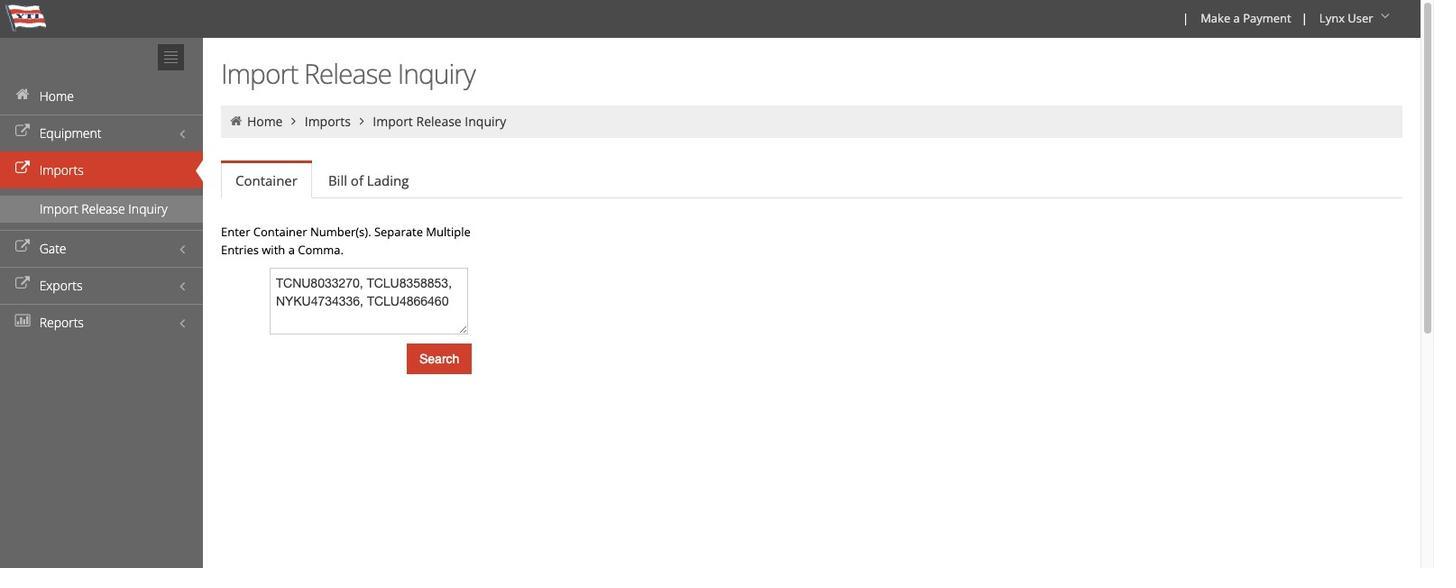 Task type: describe. For each thing, give the bounding box(es) containing it.
make a payment link
[[1193, 0, 1298, 38]]

1 horizontal spatial home link
[[247, 113, 283, 130]]

external link image for imports
[[14, 162, 32, 175]]

1 horizontal spatial release
[[304, 55, 391, 92]]

of
[[351, 171, 364, 189]]

bill of lading
[[328, 171, 409, 189]]

make
[[1201, 10, 1231, 26]]

bill
[[328, 171, 347, 189]]

inquiry for bottommost import release inquiry link
[[128, 200, 168, 217]]

payment
[[1243, 10, 1292, 26]]

2 | from the left
[[1302, 10, 1308, 26]]

inquiry for import release inquiry link to the right
[[465, 113, 506, 130]]

2 vertical spatial release
[[81, 200, 125, 217]]

1 horizontal spatial home
[[247, 113, 283, 130]]

0 horizontal spatial imports link
[[0, 152, 203, 189]]

0 vertical spatial import release inquiry
[[221, 55, 475, 92]]

1 horizontal spatial import
[[221, 55, 298, 92]]

1 vertical spatial import release inquiry link
[[0, 196, 203, 223]]

equipment link
[[0, 115, 203, 152]]

bill of lading link
[[314, 162, 423, 198]]

number(s).
[[310, 224, 371, 240]]

enter
[[221, 224, 250, 240]]

lading
[[367, 171, 409, 189]]

2 vertical spatial import release inquiry
[[40, 200, 168, 217]]

container inside enter container number(s).  separate multiple entries with a comma.
[[253, 224, 307, 240]]

lynx
[[1320, 10, 1345, 26]]

lynx user link
[[1312, 0, 1401, 38]]

0 horizontal spatial home link
[[0, 78, 203, 115]]

exports
[[39, 277, 83, 294]]

multiple
[[426, 224, 471, 240]]

imports inside 'link'
[[39, 161, 84, 179]]

home image
[[228, 115, 244, 127]]

exports link
[[0, 267, 203, 304]]



Task type: vqa. For each thing, say whether or not it's contained in the screenshot.
the right payments.
no



Task type: locate. For each thing, give the bounding box(es) containing it.
1 vertical spatial home
[[247, 113, 283, 130]]

external link image inside exports link
[[14, 278, 32, 291]]

0 horizontal spatial import release inquiry link
[[0, 196, 203, 223]]

1 vertical spatial imports link
[[0, 152, 203, 189]]

import right angle right icon
[[373, 113, 413, 130]]

entries
[[221, 242, 259, 258]]

import release inquiry
[[221, 55, 475, 92], [373, 113, 506, 130], [40, 200, 168, 217]]

0 vertical spatial import
[[221, 55, 298, 92]]

container
[[235, 171, 298, 189], [253, 224, 307, 240]]

imports link left angle right icon
[[305, 113, 351, 130]]

angle down image
[[1377, 10, 1395, 23]]

0 vertical spatial container
[[235, 171, 298, 189]]

1 vertical spatial import
[[373, 113, 413, 130]]

1 vertical spatial external link image
[[14, 278, 32, 291]]

1 vertical spatial release
[[416, 113, 462, 130]]

imports
[[305, 113, 351, 130], [39, 161, 84, 179]]

home link left angle right image
[[247, 113, 283, 130]]

release up angle right icon
[[304, 55, 391, 92]]

gate
[[39, 240, 66, 257]]

a right make
[[1234, 10, 1240, 26]]

1 horizontal spatial a
[[1234, 10, 1240, 26]]

1 horizontal spatial import release inquiry link
[[373, 113, 506, 130]]

0 horizontal spatial |
[[1183, 10, 1189, 26]]

import release inquiry link
[[373, 113, 506, 130], [0, 196, 203, 223]]

lynx user
[[1320, 10, 1374, 26]]

release up gate link on the left top of the page
[[81, 200, 125, 217]]

release right angle right icon
[[416, 113, 462, 130]]

0 horizontal spatial imports
[[39, 161, 84, 179]]

release
[[304, 55, 391, 92], [416, 113, 462, 130], [81, 200, 125, 217]]

0 vertical spatial import release inquiry link
[[373, 113, 506, 130]]

0 horizontal spatial a
[[288, 242, 295, 258]]

2 external link image from the top
[[14, 278, 32, 291]]

external link image for equipment
[[14, 125, 32, 138]]

None text field
[[270, 268, 468, 335]]

import up 'gate'
[[40, 200, 78, 217]]

home image
[[14, 88, 32, 101]]

0 vertical spatial external link image
[[14, 125, 32, 138]]

0 vertical spatial external link image
[[14, 241, 32, 254]]

1 horizontal spatial |
[[1302, 10, 1308, 26]]

external link image for gate
[[14, 241, 32, 254]]

external link image
[[14, 125, 32, 138], [14, 162, 32, 175]]

import release inquiry right angle right icon
[[373, 113, 506, 130]]

0 vertical spatial a
[[1234, 10, 1240, 26]]

import release inquiry up gate link on the left top of the page
[[40, 200, 168, 217]]

external link image inside imports 'link'
[[14, 162, 32, 175]]

2 vertical spatial import
[[40, 200, 78, 217]]

1 vertical spatial external link image
[[14, 162, 32, 175]]

import release inquiry link right angle right icon
[[373, 113, 506, 130]]

1 vertical spatial imports
[[39, 161, 84, 179]]

bar chart image
[[14, 315, 32, 327]]

1 vertical spatial import release inquiry
[[373, 113, 506, 130]]

angle right image
[[354, 115, 370, 127]]

0 vertical spatial imports link
[[305, 113, 351, 130]]

angle right image
[[286, 115, 302, 127]]

home
[[39, 88, 74, 105], [247, 113, 283, 130]]

0 vertical spatial release
[[304, 55, 391, 92]]

0 vertical spatial imports
[[305, 113, 351, 130]]

imports link down equipment
[[0, 152, 203, 189]]

1 | from the left
[[1183, 10, 1189, 26]]

2 horizontal spatial import
[[373, 113, 413, 130]]

container up the enter
[[235, 171, 298, 189]]

1 horizontal spatial imports link
[[305, 113, 351, 130]]

import
[[221, 55, 298, 92], [373, 113, 413, 130], [40, 200, 78, 217]]

external link image for exports
[[14, 278, 32, 291]]

external link image up bar chart icon
[[14, 278, 32, 291]]

| left lynx
[[1302, 10, 1308, 26]]

search
[[420, 352, 460, 366]]

search button
[[407, 344, 472, 374]]

0 horizontal spatial import
[[40, 200, 78, 217]]

import release inquiry link up gate link on the left top of the page
[[0, 196, 203, 223]]

a inside enter container number(s).  separate multiple entries with a comma.
[[288, 242, 295, 258]]

reports
[[39, 314, 84, 331]]

external link image inside equipment link
[[14, 125, 32, 138]]

1 vertical spatial container
[[253, 224, 307, 240]]

inquiry
[[398, 55, 475, 92], [465, 113, 506, 130], [128, 200, 168, 217]]

1 external link image from the top
[[14, 125, 32, 138]]

import up home image
[[221, 55, 298, 92]]

1 vertical spatial inquiry
[[465, 113, 506, 130]]

gate link
[[0, 230, 203, 267]]

home link up equipment
[[0, 78, 203, 115]]

equipment
[[39, 125, 101, 142]]

reports link
[[0, 304, 203, 341]]

2 horizontal spatial release
[[416, 113, 462, 130]]

1 external link image from the top
[[14, 241, 32, 254]]

separate
[[374, 224, 423, 240]]

home right home icon
[[39, 88, 74, 105]]

comma.
[[298, 242, 344, 258]]

0 horizontal spatial release
[[81, 200, 125, 217]]

make a payment
[[1201, 10, 1292, 26]]

external link image
[[14, 241, 32, 254], [14, 278, 32, 291]]

home left angle right image
[[247, 113, 283, 130]]

0 vertical spatial inquiry
[[398, 55, 475, 92]]

user
[[1348, 10, 1374, 26]]

external link image inside gate link
[[14, 241, 32, 254]]

container up with
[[253, 224, 307, 240]]

1 vertical spatial a
[[288, 242, 295, 258]]

a right with
[[288, 242, 295, 258]]

| left make
[[1183, 10, 1189, 26]]

imports down equipment
[[39, 161, 84, 179]]

0 vertical spatial home
[[39, 88, 74, 105]]

1 horizontal spatial imports
[[305, 113, 351, 130]]

a
[[1234, 10, 1240, 26], [288, 242, 295, 258]]

2 vertical spatial inquiry
[[128, 200, 168, 217]]

2 external link image from the top
[[14, 162, 32, 175]]

home link
[[0, 78, 203, 115], [247, 113, 283, 130]]

external link image left 'gate'
[[14, 241, 32, 254]]

imports link
[[305, 113, 351, 130], [0, 152, 203, 189]]

with
[[262, 242, 285, 258]]

|
[[1183, 10, 1189, 26], [1302, 10, 1308, 26]]

imports left angle right icon
[[305, 113, 351, 130]]

enter container number(s).  separate multiple entries with a comma.
[[221, 224, 471, 258]]

0 horizontal spatial home
[[39, 88, 74, 105]]

import release inquiry up angle right icon
[[221, 55, 475, 92]]

container link
[[221, 163, 312, 198]]



